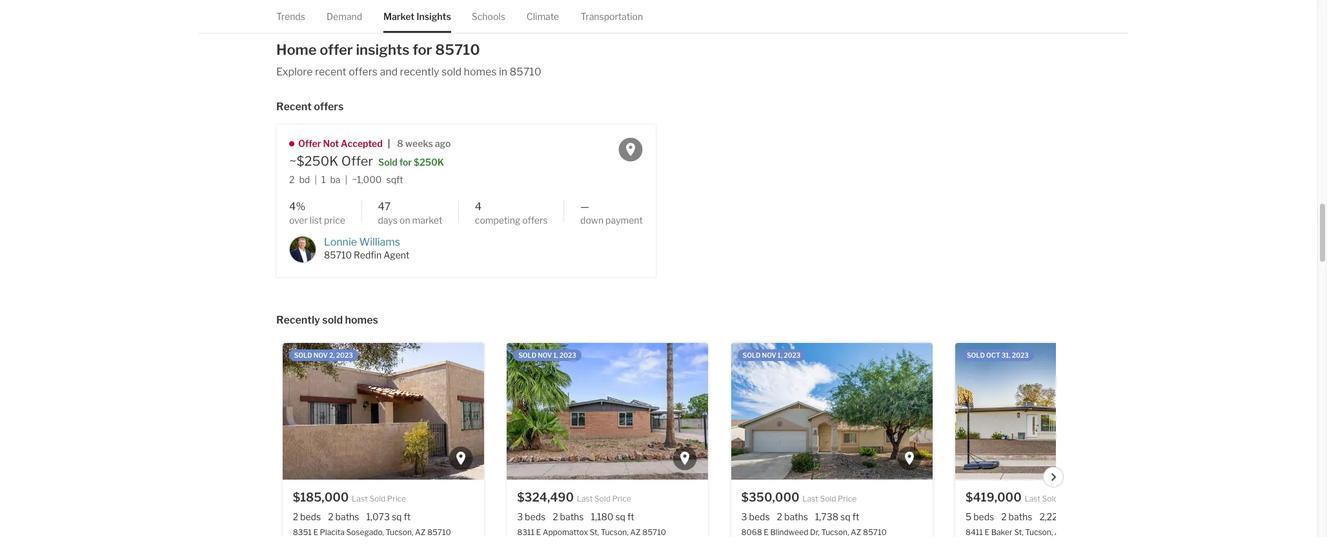 Task type: vqa. For each thing, say whether or not it's contained in the screenshot.


Task type: locate. For each thing, give the bounding box(es) containing it.
price inside $350,000 last sold price
[[838, 495, 857, 504]]

3 beds for $350,000
[[742, 512, 770, 523]]

2 last from the left
[[577, 495, 593, 504]]

tucson, down 1,738 sq ft
[[822, 528, 850, 538]]

offer left not on the left top of page
[[298, 138, 321, 149]]

0 vertical spatial for
[[413, 41, 432, 58]]

az
[[415, 528, 426, 538], [631, 528, 641, 538], [851, 528, 862, 538], [1055, 528, 1066, 538]]

baths
[[336, 512, 359, 523], [560, 512, 584, 523], [785, 512, 808, 523], [1009, 512, 1033, 523]]

last inside "$185,000 last sold price"
[[352, 495, 368, 504]]

2 nov from the left
[[538, 352, 552, 360]]

2 2023 from the left
[[560, 352, 577, 360]]

beds up 8311
[[525, 512, 546, 523]]

0 horizontal spatial |
[[315, 174, 317, 185]]

2 baths
[[328, 512, 359, 523], [553, 512, 584, 523], [777, 512, 808, 523], [1002, 512, 1033, 523]]

tucson, down 1,180 sq ft at the bottom left
[[601, 528, 629, 538]]

price for $185,000
[[387, 495, 406, 504]]

ft for $185,000
[[404, 512, 411, 523]]

agent
[[384, 250, 410, 261]]

sold inside $419,000 last sold price
[[1043, 495, 1059, 504]]

price
[[324, 215, 345, 226], [387, 495, 406, 504], [612, 495, 631, 504], [838, 495, 857, 504], [1060, 495, 1079, 504]]

3 2023 from the left
[[784, 352, 801, 360]]

ft right 1,180
[[628, 512, 635, 523]]

tucson, down 1,073 sq ft
[[386, 528, 414, 538]]

price up 1,180 sq ft at the bottom left
[[612, 495, 631, 504]]

2 baths up placita on the bottom left
[[328, 512, 359, 523]]

beds for $419,000
[[974, 512, 995, 523]]

3 az from the left
[[851, 528, 862, 538]]

price inside "$185,000 last sold price"
[[387, 495, 406, 504]]

2 1, from the left
[[778, 352, 783, 360]]

4 baths from the left
[[1009, 512, 1033, 523]]

$250k
[[297, 153, 339, 169], [414, 157, 444, 168]]

1 tucson, from the left
[[386, 528, 414, 538]]

market left the insights
[[384, 11, 415, 22]]

2
[[289, 174, 295, 185], [293, 512, 298, 523], [328, 512, 334, 523], [553, 512, 558, 523], [777, 512, 783, 523], [1002, 512, 1007, 523]]

transportation link
[[581, 0, 643, 33]]

1 vertical spatial for
[[400, 157, 412, 168]]

4%
[[289, 201, 306, 213]]

0 horizontal spatial sold nov 1, 2023
[[519, 352, 577, 360]]

sold up sqft on the left of the page
[[378, 157, 398, 168]]

1 horizontal spatial 3 beds
[[742, 512, 770, 523]]

market
[[384, 11, 415, 22], [412, 215, 443, 226]]

2 2 baths from the left
[[553, 512, 584, 523]]

0 vertical spatial offer
[[298, 138, 321, 149]]

e for $419,000
[[985, 528, 990, 538]]

beds up 8068 in the bottom of the page
[[749, 512, 770, 523]]

last up 1,180
[[577, 495, 593, 504]]

1 az from the left
[[415, 528, 426, 538]]

price up 2,227 sq ft
[[1060, 495, 1079, 504]]

2 sq from the left
[[616, 512, 626, 523]]

ft right 2,227
[[1078, 512, 1084, 523]]

3 beds from the left
[[749, 512, 770, 523]]

market right the on
[[412, 215, 443, 226]]

offers
[[349, 66, 378, 78], [314, 101, 344, 113]]

homes up sold nov 2, 2023 on the bottom
[[345, 314, 378, 327]]

1 vertical spatial offer
[[341, 153, 373, 169]]

beds up 8351
[[300, 512, 321, 523]]

$250k down 8 weeks ago
[[414, 157, 444, 168]]

sq right '1,738'
[[841, 512, 851, 523]]

e right 8068 in the bottom of the page
[[764, 528, 769, 538]]

sq for $185,000
[[392, 512, 402, 523]]

2 baths for $324,490
[[553, 512, 584, 523]]

price inside $324,490 last sold price
[[612, 495, 631, 504]]

1 sold nov 1, 2023 from the left
[[519, 352, 577, 360]]

$250k up 1
[[297, 153, 339, 169]]

3 beds up 8068 in the bottom of the page
[[742, 512, 770, 523]]

2 up 'baker'
[[1002, 512, 1007, 523]]

tucson,
[[386, 528, 414, 538], [601, 528, 629, 538], [822, 528, 850, 538], [1026, 528, 1054, 538]]

1 horizontal spatial offer
[[341, 153, 373, 169]]

price up 1,738 sq ft
[[838, 495, 857, 504]]

schools link
[[472, 0, 506, 33]]

baths up 'appomattox'
[[560, 512, 584, 523]]

4 beds from the left
[[974, 512, 995, 523]]

offers
[[523, 215, 548, 226]]

2 baths from the left
[[560, 512, 584, 523]]

$185,000
[[293, 491, 349, 505]]

1 sold from the left
[[294, 352, 312, 360]]

last inside $350,000 last sold price
[[803, 495, 819, 504]]

2 beds
[[293, 512, 321, 523]]

ft right 1,073
[[404, 512, 411, 523]]

price right list
[[324, 215, 345, 226]]

offer down accepted on the top left of page
[[341, 153, 373, 169]]

8068
[[742, 528, 763, 538]]

3 last from the left
[[803, 495, 819, 504]]

3 beds for $324,490
[[517, 512, 546, 523]]

baths up blindweed
[[785, 512, 808, 523]]

3 sold from the left
[[743, 352, 761, 360]]

tucson, down 2,227
[[1026, 528, 1054, 538]]

sq for $350,000
[[841, 512, 851, 523]]

baths for $185,000
[[336, 512, 359, 523]]

and
[[380, 66, 398, 78]]

3 2 baths from the left
[[777, 512, 808, 523]]

st, down 1,180
[[590, 528, 599, 538]]

ft for $324,490
[[628, 512, 635, 523]]

last up '1,738'
[[803, 495, 819, 504]]

2 tucson, from the left
[[601, 528, 629, 538]]

az down 1,738 sq ft
[[851, 528, 862, 538]]

3 tucson, from the left
[[822, 528, 850, 538]]

3 up 8068 in the bottom of the page
[[742, 512, 748, 523]]

0 horizontal spatial nov
[[314, 352, 328, 360]]

last for $324,490
[[577, 495, 593, 504]]

4 ft from the left
[[1078, 512, 1084, 523]]

last inside $324,490 last sold price
[[577, 495, 593, 504]]

for down 8
[[400, 157, 412, 168]]

insights
[[417, 11, 451, 22]]

1 horizontal spatial sold nov 1, 2023
[[743, 352, 801, 360]]

1 horizontal spatial for
[[413, 41, 432, 58]]

2 baths up 8411 e baker st, tucson, az 85710
[[1002, 512, 1033, 523]]

4 2023 from the left
[[1012, 352, 1029, 360]]

last up 1,073
[[352, 495, 368, 504]]

1 vertical spatial offers
[[314, 101, 344, 113]]

price up 1,073 sq ft
[[387, 495, 406, 504]]

2 baths for $185,000
[[328, 512, 359, 523]]

sq right 1,073
[[392, 512, 402, 523]]

1, for $350,000
[[778, 352, 783, 360]]

1 2023 from the left
[[336, 352, 353, 360]]

|
[[388, 138, 390, 149], [315, 174, 317, 185], [345, 174, 348, 185]]

sold up 2,227
[[1043, 495, 1059, 504]]

demand
[[327, 11, 362, 22]]

1 horizontal spatial homes
[[464, 66, 497, 78]]

baths up 8411 e baker st, tucson, az 85710
[[1009, 512, 1033, 523]]

| left 1
[[315, 174, 317, 185]]

beds
[[300, 512, 321, 523], [525, 512, 546, 523], [749, 512, 770, 523], [974, 512, 995, 523]]

4 sold from the left
[[967, 352, 985, 360]]

sold
[[294, 352, 312, 360], [519, 352, 537, 360], [743, 352, 761, 360], [967, 352, 985, 360]]

sold nov 1, 2023 for $350,000
[[743, 352, 801, 360]]

sold inside "$185,000 last sold price"
[[370, 495, 386, 504]]

1 last from the left
[[352, 495, 368, 504]]

2 bd | 1 ba | ~ 1,000 sqft
[[289, 174, 403, 185]]

1 ft from the left
[[404, 512, 411, 523]]

2 3 from the left
[[742, 512, 748, 523]]

1 3 beds from the left
[[517, 512, 546, 523]]

1 vertical spatial ~
[[352, 174, 357, 185]]

nov for $185,000
[[314, 352, 328, 360]]

recent
[[315, 66, 347, 78]]

1 beds from the left
[[300, 512, 321, 523]]

~ up 4%
[[289, 153, 297, 169]]

1 1, from the left
[[554, 352, 558, 360]]

0 horizontal spatial for
[[400, 157, 412, 168]]

2023 for $419,000
[[1012, 352, 1029, 360]]

e right 8411
[[985, 528, 990, 538]]

0 horizontal spatial st,
[[590, 528, 599, 538]]

2023
[[336, 352, 353, 360], [560, 352, 577, 360], [784, 352, 801, 360], [1012, 352, 1029, 360]]

lonnie williams image
[[289, 236, 316, 263]]

sold up 1,073
[[370, 495, 386, 504]]

tucson, for $185,000
[[386, 528, 414, 538]]

baths for $350,000
[[785, 512, 808, 523]]

2 baths up blindweed
[[777, 512, 808, 523]]

last inside $419,000 last sold price
[[1025, 495, 1041, 504]]

4
[[475, 201, 482, 213]]

sold inside $324,490 last sold price
[[595, 495, 611, 504]]

1 vertical spatial sold
[[322, 314, 343, 327]]

3
[[517, 512, 523, 523], [742, 512, 748, 523]]

2 up placita on the bottom left
[[328, 512, 334, 523]]

3 sq from the left
[[841, 512, 851, 523]]

price for $324,490
[[612, 495, 631, 504]]

4 sq from the left
[[1066, 512, 1076, 523]]

3 beds up 8311
[[517, 512, 546, 523]]

$350,000 last sold price
[[742, 491, 857, 505]]

beds for $324,490
[[525, 512, 546, 523]]

2 3 beds from the left
[[742, 512, 770, 523]]

0 vertical spatial market
[[384, 11, 415, 22]]

2 baths up 'appomattox'
[[553, 512, 584, 523]]

1 horizontal spatial $250k
[[414, 157, 444, 168]]

homes
[[464, 66, 497, 78], [345, 314, 378, 327]]

sq right 1,180
[[616, 512, 626, 523]]

3 up 8311
[[517, 512, 523, 523]]

st, right 'baker'
[[1015, 528, 1024, 538]]

offers left and
[[349, 66, 378, 78]]

2 up 'appomattox'
[[553, 512, 558, 523]]

last up 2,227
[[1025, 495, 1041, 504]]

sold nov 1, 2023
[[519, 352, 577, 360], [743, 352, 801, 360]]

sold nov 2, 2023
[[294, 352, 353, 360]]

2,
[[329, 352, 335, 360]]

2 az from the left
[[631, 528, 641, 538]]

sold nov 1, 2023 for $324,490
[[519, 352, 577, 360]]

8411 e baker st, tucson, az 85710
[[966, 528, 1091, 538]]

1 horizontal spatial 1,
[[778, 352, 783, 360]]

$250k inside ~ $250k offer sold for $250k
[[414, 157, 444, 168]]

5
[[966, 512, 972, 523]]

sq
[[392, 512, 402, 523], [616, 512, 626, 523], [841, 512, 851, 523], [1066, 512, 1076, 523]]

az right sosegado,
[[415, 528, 426, 538]]

ft
[[404, 512, 411, 523], [628, 512, 635, 523], [853, 512, 860, 523], [1078, 512, 1084, 523]]

1 horizontal spatial |
[[345, 174, 348, 185]]

offers right recent
[[314, 101, 344, 113]]

price for $419,000
[[1060, 495, 1079, 504]]

for up recently
[[413, 41, 432, 58]]

e right 8311
[[536, 528, 541, 538]]

1 horizontal spatial sold
[[442, 66, 462, 78]]

1 horizontal spatial offers
[[349, 66, 378, 78]]

| left 8
[[388, 138, 390, 149]]

2 beds from the left
[[525, 512, 546, 523]]

2 ft from the left
[[628, 512, 635, 523]]

3 ft from the left
[[853, 512, 860, 523]]

4 last from the left
[[1025, 495, 1041, 504]]

price inside $419,000 last sold price
[[1060, 495, 1079, 504]]

e right 8351
[[313, 528, 318, 538]]

beds right 5
[[974, 512, 995, 523]]

1 vertical spatial homes
[[345, 314, 378, 327]]

0 horizontal spatial 1,
[[554, 352, 558, 360]]

4 tucson, from the left
[[1026, 528, 1054, 538]]

5 beds
[[966, 512, 995, 523]]

3 baths from the left
[[785, 512, 808, 523]]

1 baths from the left
[[336, 512, 359, 523]]

4 az from the left
[[1055, 528, 1066, 538]]

az down 1,180 sq ft at the bottom left
[[631, 528, 641, 538]]

2 up blindweed
[[777, 512, 783, 523]]

4 e from the left
[[985, 528, 990, 538]]

lonnie
[[324, 236, 357, 248]]

for
[[413, 41, 432, 58], [400, 157, 412, 168]]

az down 2,227 sq ft
[[1055, 528, 1066, 538]]

baths down "$185,000 last sold price"
[[336, 512, 359, 523]]

nov
[[314, 352, 328, 360], [538, 352, 552, 360], [762, 352, 777, 360]]

dr,
[[811, 528, 820, 538]]

1 sq from the left
[[392, 512, 402, 523]]

2 sold from the left
[[519, 352, 537, 360]]

sq right 2,227
[[1066, 512, 1076, 523]]

ba
[[330, 174, 341, 185]]

0 horizontal spatial 3 beds
[[517, 512, 546, 523]]

sold inside $350,000 last sold price
[[820, 495, 837, 504]]

~ right ba
[[352, 174, 357, 185]]

1 horizontal spatial 3
[[742, 512, 748, 523]]

az for $185,000
[[415, 528, 426, 538]]

8
[[397, 138, 403, 149]]

last
[[352, 495, 368, 504], [577, 495, 593, 504], [803, 495, 819, 504], [1025, 495, 1041, 504]]

~
[[289, 153, 297, 169], [352, 174, 357, 185]]

down
[[581, 215, 604, 226]]

0 horizontal spatial offers
[[314, 101, 344, 113]]

st,
[[590, 528, 599, 538], [1015, 528, 1024, 538]]

3 nov from the left
[[762, 352, 777, 360]]

homes left in
[[464, 66, 497, 78]]

e for $350,000
[[764, 528, 769, 538]]

2 e from the left
[[536, 528, 541, 538]]

0 horizontal spatial 3
[[517, 512, 523, 523]]

sold up '1,738'
[[820, 495, 837, 504]]

| right ba
[[345, 174, 348, 185]]

ft for $350,000
[[853, 512, 860, 523]]

home
[[276, 41, 317, 58]]

—
[[581, 201, 590, 213]]

next image
[[1050, 474, 1058, 482]]

explore recent offers and recently sold homes in 85710
[[276, 66, 542, 78]]

sold
[[442, 66, 462, 78], [322, 314, 343, 327]]

1 nov from the left
[[314, 352, 328, 360]]

1,
[[554, 352, 558, 360], [778, 352, 783, 360]]

recently sold homes
[[276, 314, 378, 327]]

1 e from the left
[[313, 528, 318, 538]]

1 horizontal spatial nov
[[538, 352, 552, 360]]

trends
[[276, 11, 305, 22]]

2 up 8351
[[293, 512, 298, 523]]

3 for $324,490
[[517, 512, 523, 523]]

0 vertical spatial ~
[[289, 153, 297, 169]]

3 e from the left
[[764, 528, 769, 538]]

1 horizontal spatial st,
[[1015, 528, 1024, 538]]

nov for $324,490
[[538, 352, 552, 360]]

1,000
[[357, 174, 382, 185]]

2 sold nov 1, 2023 from the left
[[743, 352, 801, 360]]

ft right '1,738'
[[853, 512, 860, 523]]

4 2 baths from the left
[[1002, 512, 1033, 523]]

2 horizontal spatial nov
[[762, 352, 777, 360]]

1 st, from the left
[[590, 528, 599, 538]]

1 3 from the left
[[517, 512, 523, 523]]

sold up 1,180
[[595, 495, 611, 504]]

1 2 baths from the left
[[328, 512, 359, 523]]

2 st, from the left
[[1015, 528, 1024, 538]]

e
[[313, 528, 318, 538], [536, 528, 541, 538], [764, 528, 769, 538], [985, 528, 990, 538]]

st, for $419,000
[[1015, 528, 1024, 538]]



Task type: describe. For each thing, give the bounding box(es) containing it.
1
[[322, 174, 326, 185]]

transportation
[[581, 11, 643, 22]]

williams
[[359, 236, 400, 248]]

0 horizontal spatial ~
[[289, 153, 297, 169]]

$350,000
[[742, 491, 800, 505]]

days on market
[[378, 215, 443, 226]]

1 horizontal spatial ~
[[352, 174, 357, 185]]

31,
[[1002, 352, 1011, 360]]

blindweed
[[771, 528, 809, 538]]

down payment
[[581, 215, 643, 226]]

trends link
[[276, 0, 305, 33]]

market inside "market insights" 'link'
[[384, 11, 415, 22]]

1,738 sq ft
[[816, 512, 860, 523]]

sold for $185,000
[[294, 352, 312, 360]]

price for $350,000
[[838, 495, 857, 504]]

last for $419,000
[[1025, 495, 1041, 504]]

recent
[[276, 101, 312, 113]]

schools
[[472, 11, 506, 22]]

demand link
[[327, 0, 362, 33]]

~ $250k offer sold for $250k
[[289, 153, 444, 169]]

photo of 8411 e baker st, tucson, az 85710 image
[[956, 343, 1157, 480]]

placita
[[320, 528, 345, 538]]

ago
[[435, 138, 451, 149]]

last for $350,000
[[803, 495, 819, 504]]

sold for $324,490
[[595, 495, 611, 504]]

sold for $419,000
[[967, 352, 985, 360]]

sold oct 31, 2023
[[967, 352, 1029, 360]]

8068 e blindweed dr, tucson, az 85710
[[742, 528, 887, 538]]

$185,000 last sold price
[[293, 491, 406, 505]]

0 horizontal spatial sold
[[322, 314, 343, 327]]

tucson, for $324,490
[[601, 528, 629, 538]]

competing offers
[[475, 215, 548, 226]]

1 vertical spatial market
[[412, 215, 443, 226]]

0 vertical spatial offers
[[349, 66, 378, 78]]

st, for $324,490
[[590, 528, 599, 538]]

over list price
[[289, 215, 345, 226]]

3 for $350,000
[[742, 512, 748, 523]]

1,073
[[366, 512, 390, 523]]

2 for $185,000
[[328, 512, 334, 523]]

beds for $350,000
[[749, 512, 770, 523]]

2 baths for $350,000
[[777, 512, 808, 523]]

recently
[[276, 314, 320, 327]]

e for $324,490
[[536, 528, 541, 538]]

$324,490 last sold price
[[517, 491, 631, 505]]

2 for $324,490
[[553, 512, 558, 523]]

competing
[[475, 215, 521, 226]]

2023 for $324,490
[[560, 352, 577, 360]]

sold inside ~ $250k offer sold for $250k
[[378, 157, 398, 168]]

explore
[[276, 66, 313, 78]]

8311
[[517, 528, 535, 538]]

offer
[[320, 41, 353, 58]]

nov for $350,000
[[762, 352, 777, 360]]

bd
[[299, 174, 310, 185]]

2 baths for $419,000
[[1002, 512, 1033, 523]]

az for $419,000
[[1055, 528, 1066, 538]]

sq for $324,490
[[616, 512, 626, 523]]

home offer insights for 85710
[[276, 41, 480, 58]]

insights
[[356, 41, 410, 58]]

weeks
[[405, 138, 433, 149]]

days
[[378, 215, 398, 226]]

photo of 8351 e placita sosegado, tucson, az 85710 image
[[283, 343, 484, 480]]

photo of 8068 e blindweed dr, tucson, az 85710 image
[[731, 343, 933, 480]]

1,180
[[591, 512, 614, 523]]

baths for $324,490
[[560, 512, 584, 523]]

last for $185,000
[[352, 495, 368, 504]]

climate
[[527, 11, 559, 22]]

2,227 sq ft
[[1040, 512, 1084, 523]]

8351 e placita sosegado, tucson, az 85710
[[293, 528, 451, 538]]

market insights
[[384, 11, 451, 22]]

sqft
[[387, 174, 403, 185]]

1,073 sq ft
[[366, 512, 411, 523]]

8411
[[966, 528, 984, 538]]

sosegado,
[[346, 528, 384, 538]]

recently
[[400, 66, 440, 78]]

in
[[499, 66, 508, 78]]

baths for $419,000
[[1009, 512, 1033, 523]]

ft for $419,000
[[1078, 512, 1084, 523]]

2 left bd
[[289, 174, 295, 185]]

1,738
[[816, 512, 839, 523]]

az for $324,490
[[631, 528, 641, 538]]

85710 inside lonnie williams 85710 redfin agent
[[324, 250, 352, 261]]

$419,000 last sold price
[[966, 491, 1079, 505]]

2 for $419,000
[[1002, 512, 1007, 523]]

2 for $350,000
[[777, 512, 783, 523]]

sold for $185,000
[[370, 495, 386, 504]]

2,227
[[1040, 512, 1064, 523]]

redfin
[[354, 250, 382, 261]]

not
[[323, 138, 339, 149]]

2 horizontal spatial |
[[388, 138, 390, 149]]

tucson, for $419,000
[[1026, 528, 1054, 538]]

1, for $324,490
[[554, 352, 558, 360]]

accepted
[[341, 138, 383, 149]]

0 horizontal spatial offer
[[298, 138, 321, 149]]

payment
[[606, 215, 643, 226]]

lonnie williams 85710 redfin agent
[[324, 236, 410, 261]]

sold for $350,000
[[820, 495, 837, 504]]

photo of 8311 e appomattox st, tucson, az 85710 image
[[507, 343, 709, 480]]

oct
[[987, 352, 1001, 360]]

47
[[378, 201, 391, 213]]

climate link
[[527, 0, 559, 33]]

8351
[[293, 528, 312, 538]]

market insights link
[[384, 0, 451, 33]]

appomattox
[[543, 528, 588, 538]]

e for $185,000
[[313, 528, 318, 538]]

0 vertical spatial sold
[[442, 66, 462, 78]]

lonnie williams button
[[324, 236, 400, 248]]

0 horizontal spatial $250k
[[297, 153, 339, 169]]

sold for $350,000
[[743, 352, 761, 360]]

2023 for $185,000
[[336, 352, 353, 360]]

8311 e appomattox st, tucson, az 85710
[[517, 528, 667, 538]]

baker
[[992, 528, 1013, 538]]

sold for $419,000
[[1043, 495, 1059, 504]]

tucson, for $350,000
[[822, 528, 850, 538]]

8 weeks ago
[[397, 138, 451, 149]]

over
[[289, 215, 308, 226]]

2023 for $350,000
[[784, 352, 801, 360]]

az for $350,000
[[851, 528, 862, 538]]

recent offers
[[276, 101, 344, 113]]

$324,490
[[517, 491, 574, 505]]

0 horizontal spatial homes
[[345, 314, 378, 327]]

for inside ~ $250k offer sold for $250k
[[400, 157, 412, 168]]

1,180 sq ft
[[591, 512, 635, 523]]

$419,000
[[966, 491, 1022, 505]]

on
[[400, 215, 410, 226]]

sq for $419,000
[[1066, 512, 1076, 523]]

offer not accepted |
[[298, 138, 390, 149]]

sold for $324,490
[[519, 352, 537, 360]]

beds for $185,000
[[300, 512, 321, 523]]

list
[[310, 215, 322, 226]]

0 vertical spatial homes
[[464, 66, 497, 78]]



